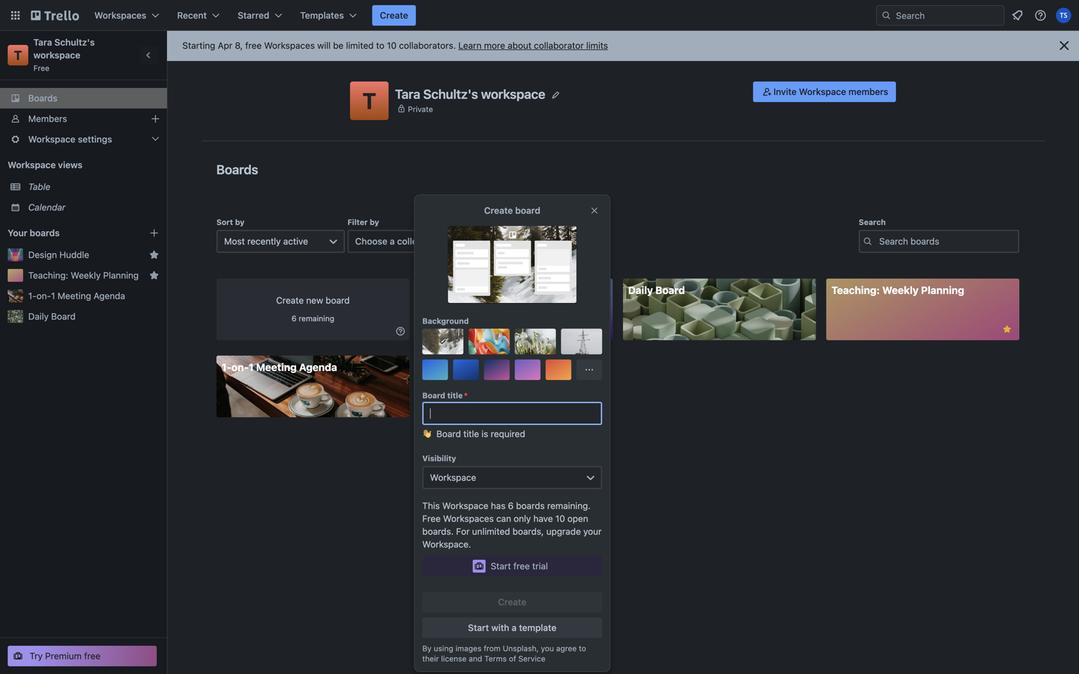 Task type: locate. For each thing, give the bounding box(es) containing it.
your boards
[[8, 228, 60, 238]]

0 vertical spatial 1-on-1 meeting agenda
[[28, 291, 125, 301]]

t
[[14, 48, 22, 63], [363, 87, 376, 114]]

1 vertical spatial huddle
[[462, 284, 498, 297]]

1 horizontal spatial tara
[[395, 86, 421, 101]]

1 horizontal spatial planning
[[922, 284, 965, 297]]

2 by from the left
[[370, 218, 379, 227]]

workspace down "about"
[[481, 86, 546, 101]]

start
[[491, 561, 511, 572], [468, 623, 489, 634]]

1 horizontal spatial design huddle
[[425, 284, 498, 297]]

design up background
[[425, 284, 460, 297]]

members
[[28, 113, 67, 124]]

to right limited
[[376, 40, 385, 51]]

0 horizontal spatial 1
[[51, 291, 55, 301]]

workspace down visibility
[[430, 473, 477, 483]]

0 vertical spatial weekly
[[71, 270, 101, 281]]

free left trial
[[514, 561, 530, 572]]

1 vertical spatial 1-on-1 meeting agenda
[[222, 362, 337, 374]]

1 vertical spatial start
[[468, 623, 489, 634]]

title left is
[[464, 429, 479, 440]]

0 vertical spatial schultz's
[[54, 37, 95, 48]]

workspaces up workspace navigation collapse icon
[[94, 10, 146, 21]]

start down unlimited
[[491, 561, 511, 572]]

0 vertical spatial design
[[28, 250, 57, 260]]

a
[[390, 236, 395, 247], [512, 623, 517, 634]]

start for start free trial
[[491, 561, 511, 572]]

0 horizontal spatial planning
[[103, 270, 139, 281]]

0 horizontal spatial daily board
[[28, 311, 76, 322]]

1 vertical spatial tara
[[395, 86, 421, 101]]

workspace right invite
[[800, 86, 847, 97]]

workspace up table
[[8, 160, 56, 170]]

design huddle up background
[[425, 284, 498, 297]]

1 horizontal spatial weekly
[[883, 284, 919, 297]]

tara up private
[[395, 86, 421, 101]]

1 vertical spatial starred icon image
[[149, 271, 159, 281]]

license link
[[441, 655, 467, 664]]

10
[[387, 40, 397, 51], [556, 514, 565, 524]]

1 horizontal spatial a
[[512, 623, 517, 634]]

1 vertical spatial design huddle
[[425, 284, 498, 297]]

for
[[456, 527, 470, 537]]

0 vertical spatial a
[[390, 236, 395, 247]]

t button
[[350, 82, 389, 120]]

teaching: weekly planning down design huddle button
[[28, 270, 139, 281]]

0 horizontal spatial create button
[[372, 5, 416, 26]]

0 horizontal spatial 10
[[387, 40, 397, 51]]

a right with
[[512, 623, 517, 634]]

teaching:
[[28, 270, 68, 281], [832, 284, 880, 297]]

schultz's down the back to home image
[[54, 37, 95, 48]]

template
[[519, 623, 557, 634]]

8,
[[235, 40, 243, 51]]

schultz's for tara schultz's workspace
[[424, 86, 478, 101]]

boards,
[[513, 527, 544, 537]]

1 horizontal spatial 1
[[249, 362, 254, 374]]

create button up starting apr 8, free workspaces will be limited to 10 collaborators. learn more about collaborator limits
[[372, 5, 416, 26]]

boards inside boards 'link'
[[28, 93, 57, 103]]

1
[[51, 291, 55, 301], [249, 362, 254, 374]]

0 vertical spatial huddle
[[59, 250, 89, 260]]

1-
[[28, 291, 37, 301], [222, 362, 232, 374]]

free right t link
[[33, 64, 49, 73]]

workspace inside popup button
[[28, 134, 76, 145]]

1 horizontal spatial workspace
[[481, 86, 546, 101]]

0 vertical spatial 1-on-1 meeting agenda link
[[28, 290, 159, 303]]

starred button
[[230, 5, 290, 26]]

background element
[[423, 329, 603, 380]]

tara for tara schultz's workspace
[[395, 86, 421, 101]]

weekly
[[71, 270, 101, 281], [883, 284, 919, 297]]

workspaces left will
[[264, 40, 315, 51]]

boards down calendar
[[30, 228, 60, 238]]

1 horizontal spatial t
[[363, 87, 376, 114]]

your
[[584, 527, 602, 537]]

0 vertical spatial boards
[[28, 93, 57, 103]]

workspaces up for
[[443, 514, 494, 524]]

huddle down your boards with 4 items element at the top left of page
[[59, 250, 89, 260]]

1 vertical spatial to
[[579, 645, 587, 654]]

1 vertical spatial boards
[[516, 501, 545, 512]]

free
[[33, 64, 49, 73], [423, 514, 441, 524]]

0 vertical spatial agenda
[[94, 291, 125, 301]]

teaching: weekly planning down search text field
[[832, 284, 965, 297]]

None text field
[[423, 402, 603, 425]]

start inside button
[[468, 623, 489, 634]]

0 horizontal spatial free
[[33, 64, 49, 73]]

design huddle
[[28, 250, 89, 260], [425, 284, 498, 297]]

0 horizontal spatial board
[[326, 295, 350, 306]]

free inside the "tara schultz's workspace free"
[[33, 64, 49, 73]]

1 horizontal spatial daily board
[[629, 284, 685, 297]]

images
[[456, 645, 482, 654]]

required
[[491, 429, 526, 440]]

create button inside the primary element
[[372, 5, 416, 26]]

their
[[423, 655, 439, 664]]

1 vertical spatial boards
[[217, 162, 258, 177]]

free right premium
[[84, 651, 101, 662]]

0 horizontal spatial tara
[[33, 37, 52, 48]]

workspaces
[[94, 10, 146, 21], [264, 40, 315, 51], [443, 514, 494, 524]]

terms of service link
[[485, 655, 546, 664]]

0 horizontal spatial huddle
[[59, 250, 89, 260]]

visibility
[[423, 454, 456, 463]]

choose
[[355, 236, 388, 247]]

10 right limited
[[387, 40, 397, 51]]

starred icon image for teaching: weekly planning
[[149, 271, 159, 281]]

boards up sort by
[[217, 162, 258, 177]]

schultz's up private
[[424, 86, 478, 101]]

10 up upgrade
[[556, 514, 565, 524]]

Search text field
[[859, 230, 1020, 253]]

👋 board title is required
[[423, 429, 526, 440]]

workspace up for
[[443, 501, 489, 512]]

1 horizontal spatial on-
[[232, 362, 249, 374]]

1 vertical spatial 1-on-1 meeting agenda link
[[217, 356, 410, 418]]

planning down design huddle button
[[103, 270, 139, 281]]

huddle up background
[[462, 284, 498, 297]]

0 horizontal spatial t
[[14, 48, 22, 63]]

workspaces inside dropdown button
[[94, 10, 146, 21]]

1 horizontal spatial design
[[425, 284, 460, 297]]

0 vertical spatial to
[[376, 40, 385, 51]]

0 horizontal spatial to
[[376, 40, 385, 51]]

6 left remaining
[[292, 314, 297, 323]]

0 horizontal spatial workspaces
[[94, 10, 146, 21]]

1 horizontal spatial board
[[516, 205, 541, 216]]

calendar link
[[28, 201, 159, 214]]

try premium free
[[30, 651, 101, 662]]

0 horizontal spatial schultz's
[[54, 37, 95, 48]]

1 vertical spatial on-
[[232, 362, 249, 374]]

most recently active
[[224, 236, 308, 247]]

open information menu image
[[1035, 9, 1048, 22]]

10 inside this workspace has 6 boards remaining. free workspaces can only have 10 open boards. for unlimited boards, upgrade your workspace.
[[556, 514, 565, 524]]

boards up only
[[516, 501, 545, 512]]

title left *
[[448, 391, 463, 400]]

boards link
[[0, 88, 167, 109]]

planning inside button
[[103, 270, 139, 281]]

learn more about collaborator limits link
[[459, 40, 608, 51]]

0 horizontal spatial design huddle
[[28, 250, 89, 260]]

meeting
[[58, 291, 91, 301], [256, 362, 297, 374]]

6
[[292, 314, 297, 323], [508, 501, 514, 512]]

daily board
[[629, 284, 685, 297], [28, 311, 76, 322]]

2 starred icon image from the top
[[149, 271, 159, 281]]

workspace right t link
[[33, 50, 80, 60]]

1 vertical spatial a
[[512, 623, 517, 634]]

free
[[245, 40, 262, 51], [514, 561, 530, 572], [84, 651, 101, 662]]

2 horizontal spatial workspaces
[[443, 514, 494, 524]]

0 vertical spatial 10
[[387, 40, 397, 51]]

2 vertical spatial workspaces
[[443, 514, 494, 524]]

sm image
[[394, 325, 407, 338]]

1 horizontal spatial meeting
[[256, 362, 297, 374]]

free right 8,
[[245, 40, 262, 51]]

meeting down teaching: weekly planning button
[[58, 291, 91, 301]]

weekly down search text field
[[883, 284, 919, 297]]

0 vertical spatial workspaces
[[94, 10, 146, 21]]

meeting down 6 remaining
[[256, 362, 297, 374]]

6 right the has
[[508, 501, 514, 512]]

2 vertical spatial free
[[84, 651, 101, 662]]

0 vertical spatial 1-
[[28, 291, 37, 301]]

0 horizontal spatial teaching:
[[28, 270, 68, 281]]

workspace
[[800, 86, 847, 97], [28, 134, 76, 145], [8, 160, 56, 170], [430, 473, 477, 483], [443, 501, 489, 512]]

boards inside this workspace has 6 boards remaining. free workspaces can only have 10 open boards. for unlimited boards, upgrade your workspace.
[[516, 501, 545, 512]]

tara inside the "tara schultz's workspace free"
[[33, 37, 52, 48]]

1 vertical spatial board
[[326, 295, 350, 306]]

tara right t link
[[33, 37, 52, 48]]

workspace for workspace views
[[8, 160, 56, 170]]

daily board link
[[623, 279, 817, 341], [28, 310, 159, 323]]

start inside button
[[491, 561, 511, 572]]

0 vertical spatial t
[[14, 48, 22, 63]]

schultz's
[[54, 37, 95, 48], [424, 86, 478, 101]]

start left with
[[468, 623, 489, 634]]

free inside button
[[514, 561, 530, 572]]

1 horizontal spatial workspaces
[[264, 40, 315, 51]]

1 horizontal spatial by
[[370, 218, 379, 227]]

1 vertical spatial workspace
[[481, 86, 546, 101]]

2 horizontal spatial free
[[514, 561, 530, 572]]

0 horizontal spatial by
[[235, 218, 245, 227]]

design huddle down your boards with 4 items element at the top left of page
[[28, 250, 89, 260]]

workspace down members
[[28, 134, 76, 145]]

by right sort
[[235, 218, 245, 227]]

sm image
[[761, 85, 774, 98]]

to right agree
[[579, 645, 587, 654]]

search image
[[882, 10, 892, 21]]

1 horizontal spatial 6
[[508, 501, 514, 512]]

1 vertical spatial 1-
[[222, 362, 232, 374]]

create button up start with a template
[[423, 593, 603, 613]]

1 horizontal spatial schultz's
[[424, 86, 478, 101]]

0 horizontal spatial weekly
[[71, 270, 101, 281]]

1 horizontal spatial boards
[[217, 162, 258, 177]]

t for t link
[[14, 48, 22, 63]]

1 horizontal spatial title
[[464, 429, 479, 440]]

schultz's inside the "tara schultz's workspace free"
[[54, 37, 95, 48]]

create button
[[372, 5, 416, 26], [423, 593, 603, 613]]

recently
[[247, 236, 281, 247]]

free down this
[[423, 514, 441, 524]]

by right filter
[[370, 218, 379, 227]]

0 horizontal spatial meeting
[[58, 291, 91, 301]]

1 vertical spatial weekly
[[883, 284, 919, 297]]

starred icon image
[[149, 250, 159, 260], [149, 271, 159, 281]]

boards up members
[[28, 93, 57, 103]]

0 horizontal spatial agenda
[[94, 291, 125, 301]]

free inside button
[[84, 651, 101, 662]]

1 horizontal spatial daily board link
[[623, 279, 817, 341]]

0 horizontal spatial 1-
[[28, 291, 37, 301]]

limited
[[346, 40, 374, 51]]

invite workspace members button
[[753, 82, 897, 102]]

design down your boards
[[28, 250, 57, 260]]

0 horizontal spatial a
[[390, 236, 395, 247]]

1-on-1 meeting agenda down 6 remaining
[[222, 362, 337, 374]]

sort by
[[217, 218, 245, 227]]

1 vertical spatial teaching: weekly planning
[[832, 284, 965, 297]]

tara
[[33, 37, 52, 48], [395, 86, 421, 101]]

limits
[[587, 40, 608, 51]]

1 horizontal spatial teaching: weekly planning
[[832, 284, 965, 297]]

start for start with a template
[[468, 623, 489, 634]]

learn
[[459, 40, 482, 51]]

1 vertical spatial meeting
[[256, 362, 297, 374]]

starred
[[238, 10, 269, 21]]

with
[[492, 623, 510, 634]]

collaborator
[[534, 40, 584, 51]]

0 horizontal spatial daily
[[28, 311, 49, 322]]

0 horizontal spatial 6
[[292, 314, 297, 323]]

1 vertical spatial 6
[[508, 501, 514, 512]]

1 horizontal spatial boards
[[516, 501, 545, 512]]

your boards with 4 items element
[[8, 226, 130, 241]]

1 vertical spatial design
[[425, 284, 460, 297]]

close popover image
[[590, 206, 600, 216]]

a right the choose
[[390, 236, 395, 247]]

1 by from the left
[[235, 218, 245, 227]]

workspace settings
[[28, 134, 112, 145]]

1 vertical spatial free
[[514, 561, 530, 572]]

add board image
[[149, 228, 159, 238]]

0 horizontal spatial workspace
[[33, 50, 80, 60]]

1-on-1 meeting agenda down teaching: weekly planning button
[[28, 291, 125, 301]]

agenda down teaching: weekly planning button
[[94, 291, 125, 301]]

1 horizontal spatial 10
[[556, 514, 565, 524]]

t inside "button"
[[363, 87, 376, 114]]

1 vertical spatial daily
[[28, 311, 49, 322]]

agenda down remaining
[[299, 362, 337, 374]]

terms
[[485, 655, 507, 664]]

views
[[58, 160, 82, 170]]

t left the "tara schultz's workspace free"
[[14, 48, 22, 63]]

workspaces inside this workspace has 6 boards remaining. free workspaces can only have 10 open boards. for unlimited boards, upgrade your workspace.
[[443, 514, 494, 524]]

1 horizontal spatial start
[[491, 561, 511, 572]]

0 vertical spatial on-
[[37, 291, 51, 301]]

0 horizontal spatial 1-on-1 meeting agenda link
[[28, 290, 159, 303]]

workspace for tara schultz's workspace
[[481, 86, 546, 101]]

daily
[[629, 284, 653, 297], [28, 311, 49, 322]]

title
[[448, 391, 463, 400], [464, 429, 479, 440]]

on-
[[37, 291, 51, 301], [232, 362, 249, 374]]

1 starred icon image from the top
[[149, 250, 159, 260]]

weekly down design huddle button
[[71, 270, 101, 281]]

t left private
[[363, 87, 376, 114]]

0 vertical spatial tara
[[33, 37, 52, 48]]

planning down search text field
[[922, 284, 965, 297]]

click to unstar this board. it will be removed from your starred list. image
[[1002, 324, 1014, 336]]

1 vertical spatial agenda
[[299, 362, 337, 374]]

design huddle inside design huddle button
[[28, 250, 89, 260]]

0 horizontal spatial daily board link
[[28, 310, 159, 323]]

workspace inside the "tara schultz's workspace free"
[[33, 50, 80, 60]]

by
[[235, 218, 245, 227], [370, 218, 379, 227]]

workspace inside this workspace has 6 boards remaining. free workspaces can only have 10 open boards. for unlimited boards, upgrade your workspace.
[[443, 501, 489, 512]]

remaining.
[[548, 501, 591, 512]]



Task type: describe. For each thing, give the bounding box(es) containing it.
0 horizontal spatial on-
[[37, 291, 51, 301]]

board title *
[[423, 391, 468, 400]]

has
[[491, 501, 506, 512]]

design huddle button
[[28, 249, 144, 262]]

starting
[[183, 40, 215, 51]]

design huddle inside design huddle link
[[425, 284, 498, 297]]

this workspace has 6 boards remaining. free workspaces can only have 10 open boards. for unlimited boards, upgrade your workspace.
[[423, 501, 602, 550]]

will
[[318, 40, 331, 51]]

license and terms of service
[[441, 655, 546, 664]]

try
[[30, 651, 43, 662]]

templates button
[[293, 5, 365, 26]]

0 vertical spatial 6
[[292, 314, 297, 323]]

of
[[509, 655, 517, 664]]

table
[[28, 182, 50, 192]]

collaborators.
[[399, 40, 456, 51]]

members
[[849, 86, 889, 97]]

0 horizontal spatial title
[[448, 391, 463, 400]]

1 horizontal spatial free
[[245, 40, 262, 51]]

workspace for workspace settings
[[28, 134, 76, 145]]

primary element
[[0, 0, 1080, 31]]

1 vertical spatial create button
[[423, 593, 603, 613]]

private
[[408, 105, 433, 114]]

tara for tara schultz's workspace free
[[33, 37, 52, 48]]

*
[[464, 391, 468, 400]]

custom image image
[[438, 337, 448, 347]]

sort
[[217, 218, 233, 227]]

choose a collection button
[[348, 230, 476, 253]]

invite
[[774, 86, 797, 97]]

weekly inside button
[[71, 270, 101, 281]]

1 vertical spatial daily board
[[28, 311, 76, 322]]

create new board
[[276, 295, 350, 306]]

start with a template
[[468, 623, 557, 634]]

create board
[[484, 205, 541, 216]]

Search field
[[892, 6, 1005, 25]]

agree
[[557, 645, 577, 654]]

1 horizontal spatial 1-on-1 meeting agenda link
[[217, 356, 410, 418]]

workspace for tara schultz's workspace free
[[33, 50, 80, 60]]

background
[[423, 317, 469, 326]]

recent
[[177, 10, 207, 21]]

filter
[[348, 218, 368, 227]]

templates
[[300, 10, 344, 21]]

t link
[[8, 45, 28, 66]]

1 horizontal spatial agenda
[[299, 362, 337, 374]]

start with a template button
[[423, 618, 603, 639]]

create inside the primary element
[[380, 10, 408, 21]]

more
[[484, 40, 506, 51]]

1 horizontal spatial 1-on-1 meeting agenda
[[222, 362, 337, 374]]

collection
[[397, 236, 439, 247]]

apr
[[218, 40, 233, 51]]

tara schultz's workspace free
[[33, 37, 97, 73]]

1 horizontal spatial 1-
[[222, 362, 232, 374]]

workspace for workspace
[[430, 473, 477, 483]]

0 vertical spatial daily board
[[629, 284, 685, 297]]

is
[[482, 429, 489, 440]]

wave image
[[423, 428, 432, 446]]

1 vertical spatial 1
[[249, 362, 254, 374]]

1 horizontal spatial teaching:
[[832, 284, 880, 297]]

unlimited
[[472, 527, 510, 537]]

by using images from unsplash, you agree to their
[[423, 645, 587, 664]]

most
[[224, 236, 245, 247]]

t for the t "button"
[[363, 87, 376, 114]]

your
[[8, 228, 27, 238]]

and
[[469, 655, 483, 664]]

6 inside this workspace has 6 boards remaining. free workspaces can only have 10 open boards. for unlimited boards, upgrade your workspace.
[[508, 501, 514, 512]]

by for filter by
[[370, 218, 379, 227]]

from
[[484, 645, 501, 654]]

license
[[441, 655, 467, 664]]

choose a collection
[[355, 236, 439, 247]]

using
[[434, 645, 454, 654]]

back to home image
[[31, 5, 79, 26]]

teaching: inside button
[[28, 270, 68, 281]]

premium
[[45, 651, 82, 662]]

0 vertical spatial 1
[[51, 291, 55, 301]]

about
[[508, 40, 532, 51]]

invite workspace members
[[774, 86, 889, 97]]

to inside by using images from unsplash, you agree to their
[[579, 645, 587, 654]]

workspace settings button
[[0, 129, 167, 150]]

tara schultz (taraschultz7) image
[[1057, 8, 1072, 23]]

by
[[423, 645, 432, 654]]

recent button
[[170, 5, 228, 26]]

table link
[[28, 181, 159, 193]]

can
[[497, 514, 512, 524]]

6 remaining
[[292, 314, 335, 323]]

workspace navigation collapse icon image
[[140, 46, 158, 64]]

workspace.
[[423, 540, 471, 550]]

calendar
[[28, 202, 66, 213]]

unsplash,
[[503, 645, 539, 654]]

you
[[541, 645, 554, 654]]

by for sort by
[[235, 218, 245, 227]]

free inside this workspace has 6 boards remaining. free workspaces can only have 10 open boards. for unlimited boards, upgrade your workspace.
[[423, 514, 441, 524]]

settings
[[78, 134, 112, 145]]

schultz's for tara schultz's workspace free
[[54, 37, 95, 48]]

new
[[306, 295, 323, 306]]

have
[[534, 514, 553, 524]]

upgrade
[[547, 527, 581, 537]]

1 horizontal spatial huddle
[[462, 284, 498, 297]]

boards.
[[423, 527, 454, 537]]

teaching: weekly planning link
[[827, 279, 1020, 341]]

start free trial
[[491, 561, 548, 572]]

teaching: weekly planning button
[[28, 269, 144, 282]]

0 vertical spatial board
[[516, 205, 541, 216]]

0 vertical spatial boards
[[30, 228, 60, 238]]

starred icon image for design huddle
[[149, 250, 159, 260]]

huddle inside button
[[59, 250, 89, 260]]

workspace inside button
[[800, 86, 847, 97]]

active
[[283, 236, 308, 247]]

0 notifications image
[[1010, 8, 1026, 23]]

filter by
[[348, 218, 379, 227]]

try premium free button
[[8, 647, 157, 667]]

trial
[[533, 561, 548, 572]]

search
[[859, 218, 886, 227]]

design inside design huddle link
[[425, 284, 460, 297]]

teaching: weekly planning inside button
[[28, 270, 139, 281]]

tara schultz's workspace link
[[33, 37, 97, 60]]

start free trial button
[[423, 557, 603, 577]]

open
[[568, 514, 589, 524]]

1 vertical spatial workspaces
[[264, 40, 315, 51]]

design inside design huddle button
[[28, 250, 57, 260]]

service
[[519, 655, 546, 664]]

members link
[[0, 109, 167, 129]]

design huddle link
[[420, 279, 613, 341]]

this
[[423, 501, 440, 512]]

1 horizontal spatial daily
[[629, 284, 653, 297]]



Task type: vqa. For each thing, say whether or not it's contained in the screenshot.
Starred
yes



